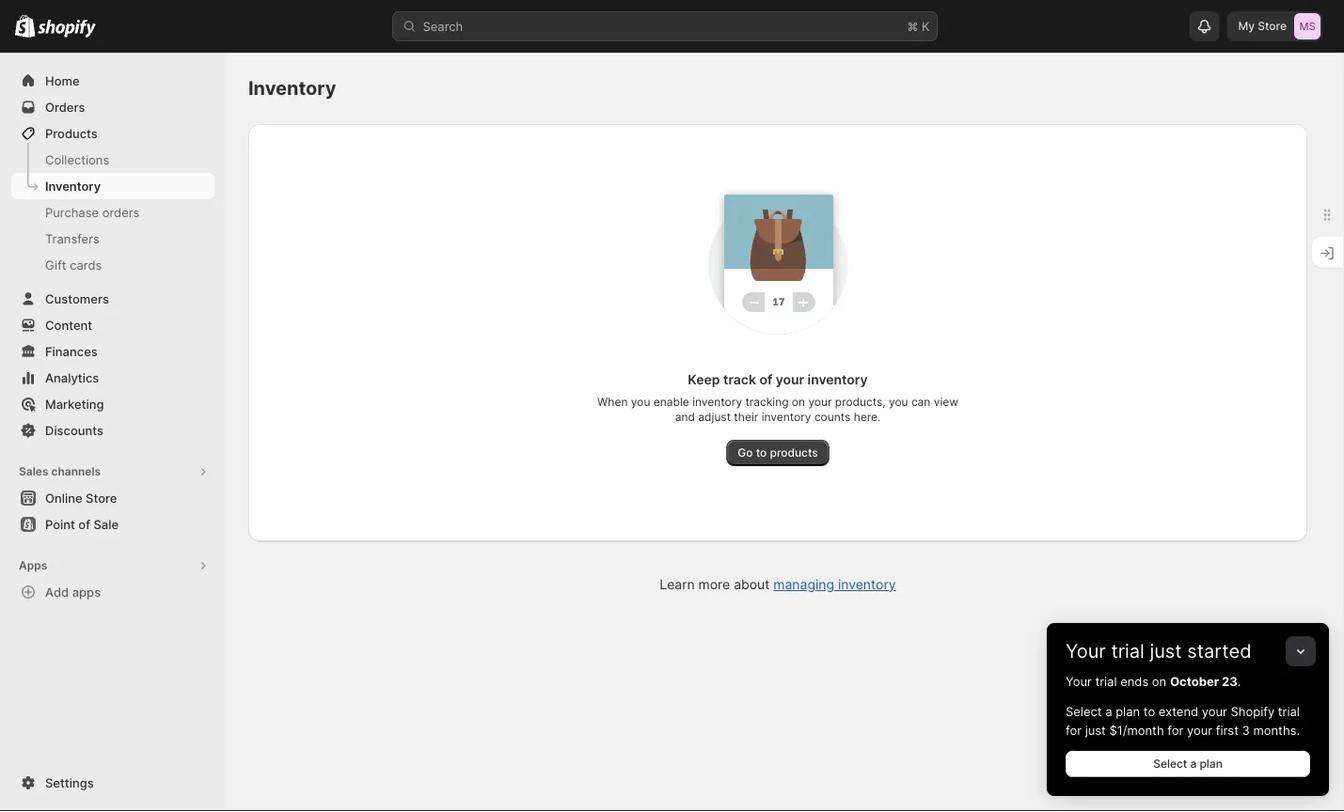 Task type: vqa. For each thing, say whether or not it's contained in the screenshot.
Sales channels button
yes



Task type: locate. For each thing, give the bounding box(es) containing it.
track
[[724, 372, 756, 388]]

of inside the point of sale link
[[78, 517, 90, 532]]

select for select a plan to extend your shopify trial for just $1/month for your first 3 months.
[[1066, 705, 1102, 719]]

my
[[1239, 19, 1255, 33]]

months.
[[1254, 724, 1300, 738]]

discounts
[[45, 423, 103, 438]]

shopify image
[[15, 15, 35, 37], [38, 19, 96, 38]]

$1/month
[[1110, 724, 1164, 738]]

purchase
[[45, 205, 99, 220]]

store up the 'sale'
[[86, 491, 117, 506]]

can
[[912, 396, 931, 409]]

your inside dropdown button
[[1066, 640, 1106, 663]]

of
[[760, 372, 773, 388], [78, 517, 90, 532]]

0 vertical spatial of
[[760, 372, 773, 388]]

1 vertical spatial a
[[1191, 758, 1197, 772]]

your for your trial just started
[[1066, 640, 1106, 663]]

of up tracking
[[760, 372, 773, 388]]

your trial just started element
[[1047, 673, 1329, 797]]

1 horizontal spatial for
[[1168, 724, 1184, 738]]

october
[[1170, 675, 1219, 689]]

1 horizontal spatial just
[[1150, 640, 1182, 663]]

sales channels button
[[11, 459, 215, 485]]

select for select a plan
[[1154, 758, 1188, 772]]

a up $1/month
[[1106, 705, 1113, 719]]

your for your trial ends on october 23 .
[[1066, 675, 1092, 689]]

your left ends
[[1066, 675, 1092, 689]]

1 vertical spatial to
[[1144, 705, 1156, 719]]

inventory down tracking
[[762, 411, 812, 424]]

1 vertical spatial just
[[1085, 724, 1106, 738]]

and
[[675, 411, 695, 424]]

plan up $1/month
[[1116, 705, 1140, 719]]

your trial ends on october 23 .
[[1066, 675, 1241, 689]]

plan
[[1116, 705, 1140, 719], [1200, 758, 1223, 772]]

a for select a plan to extend your shopify trial for just $1/month for your first 3 months.
[[1106, 705, 1113, 719]]

to inside select a plan to extend your shopify trial for just $1/month for your first 3 months.
[[1144, 705, 1156, 719]]

1 horizontal spatial select
[[1154, 758, 1188, 772]]

.
[[1238, 675, 1241, 689]]

1 vertical spatial inventory
[[45, 179, 101, 193]]

0 horizontal spatial just
[[1085, 724, 1106, 738]]

1 horizontal spatial to
[[1144, 705, 1156, 719]]

1 horizontal spatial store
[[1258, 19, 1287, 33]]

0 horizontal spatial of
[[78, 517, 90, 532]]

0 horizontal spatial on
[[792, 396, 805, 409]]

started
[[1188, 640, 1252, 663]]

just
[[1150, 640, 1182, 663], [1085, 724, 1106, 738]]

2 your from the top
[[1066, 675, 1092, 689]]

trial left ends
[[1096, 675, 1117, 689]]

for left $1/month
[[1066, 724, 1082, 738]]

purchase orders
[[45, 205, 140, 220]]

you right when
[[631, 396, 651, 409]]

a inside select a plan to extend your shopify trial for just $1/month for your first 3 months.
[[1106, 705, 1113, 719]]

just up 'your trial ends on october 23 .'
[[1150, 640, 1182, 663]]

trial inside dropdown button
[[1112, 640, 1145, 663]]

2 for from the left
[[1168, 724, 1184, 738]]

trial up ends
[[1112, 640, 1145, 663]]

gift cards
[[45, 258, 102, 272]]

1 vertical spatial trial
[[1096, 675, 1117, 689]]

store inside button
[[86, 491, 117, 506]]

2 vertical spatial trial
[[1279, 705, 1300, 719]]

select down 'your trial ends on october 23 .'
[[1066, 705, 1102, 719]]

1 vertical spatial store
[[86, 491, 117, 506]]

of inside keep track of your inventory when you enable inventory tracking on your products, you can view and adjust their inventory counts here.
[[760, 372, 773, 388]]

0 vertical spatial store
[[1258, 19, 1287, 33]]

online
[[45, 491, 82, 506]]

1 vertical spatial your
[[1066, 675, 1092, 689]]

select down select a plan to extend your shopify trial for just $1/month for your first 3 months. at bottom right
[[1154, 758, 1188, 772]]

0 vertical spatial plan
[[1116, 705, 1140, 719]]

0 vertical spatial just
[[1150, 640, 1182, 663]]

your
[[776, 372, 804, 388], [809, 396, 832, 409], [1202, 705, 1228, 719], [1187, 724, 1213, 738]]

for down extend
[[1168, 724, 1184, 738]]

0 horizontal spatial plan
[[1116, 705, 1140, 719]]

on inside your trial just started element
[[1152, 675, 1167, 689]]

select
[[1066, 705, 1102, 719], [1154, 758, 1188, 772]]

add
[[45, 585, 69, 600]]

inventory
[[248, 77, 336, 100], [45, 179, 101, 193]]

0 vertical spatial on
[[792, 396, 805, 409]]

a down select a plan to extend your shopify trial for just $1/month for your first 3 months. at bottom right
[[1191, 758, 1197, 772]]

gift cards link
[[11, 252, 215, 278]]

0 vertical spatial inventory
[[248, 77, 336, 100]]

trial for ends
[[1096, 675, 1117, 689]]

to right go
[[756, 446, 767, 460]]

learn
[[660, 577, 695, 593]]

just inside dropdown button
[[1150, 640, 1182, 663]]

store
[[1258, 19, 1287, 33], [86, 491, 117, 506]]

0 horizontal spatial store
[[86, 491, 117, 506]]

trial up months.
[[1279, 705, 1300, 719]]

1 horizontal spatial on
[[1152, 675, 1167, 689]]

home link
[[11, 68, 215, 94]]

0 vertical spatial trial
[[1112, 640, 1145, 663]]

your trial just started button
[[1047, 624, 1329, 663]]

0 horizontal spatial you
[[631, 396, 651, 409]]

you left can
[[889, 396, 908, 409]]

1 your from the top
[[1066, 640, 1106, 663]]

1 vertical spatial on
[[1152, 675, 1167, 689]]

more
[[699, 577, 730, 593]]

store for online store
[[86, 491, 117, 506]]

your trial just started
[[1066, 640, 1252, 663]]

of left the 'sale'
[[78, 517, 90, 532]]

1 vertical spatial plan
[[1200, 758, 1223, 772]]

to up $1/month
[[1144, 705, 1156, 719]]

⌘
[[907, 19, 919, 33]]

0 vertical spatial select
[[1066, 705, 1102, 719]]

plan inside select a plan to extend your shopify trial for just $1/month for your first 3 months.
[[1116, 705, 1140, 719]]

go to products
[[738, 446, 818, 460]]

store for my store
[[1258, 19, 1287, 33]]

collections
[[45, 152, 109, 167]]

inventory up adjust
[[693, 396, 742, 409]]

on right tracking
[[792, 396, 805, 409]]

0 horizontal spatial for
[[1066, 724, 1082, 738]]

plan down first
[[1200, 758, 1223, 772]]

1 horizontal spatial of
[[760, 372, 773, 388]]

you
[[631, 396, 651, 409], [889, 396, 908, 409]]

on inside keep track of your inventory when you enable inventory tracking on your products, you can view and adjust their inventory counts here.
[[792, 396, 805, 409]]

1 horizontal spatial a
[[1191, 758, 1197, 772]]

0 horizontal spatial to
[[756, 446, 767, 460]]

apps
[[19, 559, 47, 573]]

trial
[[1112, 640, 1145, 663], [1096, 675, 1117, 689], [1279, 705, 1300, 719]]

your
[[1066, 640, 1106, 663], [1066, 675, 1092, 689]]

point
[[45, 517, 75, 532]]

your up 'your trial ends on october 23 .'
[[1066, 640, 1106, 663]]

1 vertical spatial select
[[1154, 758, 1188, 772]]

discounts link
[[11, 418, 215, 444]]

0 vertical spatial your
[[1066, 640, 1106, 663]]

to
[[756, 446, 767, 460], [1144, 705, 1156, 719]]

point of sale link
[[11, 512, 215, 538]]

select inside select a plan to extend your shopify trial for just $1/month for your first 3 months.
[[1066, 705, 1102, 719]]

0 vertical spatial a
[[1106, 705, 1113, 719]]

a
[[1106, 705, 1113, 719], [1191, 758, 1197, 772]]

products
[[45, 126, 98, 141]]

0 horizontal spatial select
[[1066, 705, 1102, 719]]

1 horizontal spatial shopify image
[[38, 19, 96, 38]]

1 horizontal spatial plan
[[1200, 758, 1223, 772]]

3
[[1242, 724, 1250, 738]]

inventory up products,
[[808, 372, 868, 388]]

tracking
[[746, 396, 789, 409]]

customers
[[45, 292, 109, 306]]

1 vertical spatial of
[[78, 517, 90, 532]]

0 horizontal spatial a
[[1106, 705, 1113, 719]]

on right ends
[[1152, 675, 1167, 689]]

for
[[1066, 724, 1082, 738], [1168, 724, 1184, 738]]

store right my
[[1258, 19, 1287, 33]]

go to products link
[[727, 440, 830, 467]]

1 horizontal spatial you
[[889, 396, 908, 409]]

just left $1/month
[[1085, 724, 1106, 738]]



Task type: describe. For each thing, give the bounding box(es) containing it.
first
[[1216, 724, 1239, 738]]

purchase orders link
[[11, 199, 215, 226]]

2 you from the left
[[889, 396, 908, 409]]

finances
[[45, 344, 98, 359]]

apps button
[[11, 553, 215, 580]]

⌘ k
[[907, 19, 930, 33]]

trial for just
[[1112, 640, 1145, 663]]

23
[[1222, 675, 1238, 689]]

just inside select a plan to extend your shopify trial for just $1/month for your first 3 months.
[[1085, 724, 1106, 738]]

1 for from the left
[[1066, 724, 1082, 738]]

search
[[423, 19, 463, 33]]

home
[[45, 73, 80, 88]]

content link
[[11, 312, 215, 339]]

0 vertical spatial to
[[756, 446, 767, 460]]

online store link
[[11, 485, 215, 512]]

analytics
[[45, 371, 99, 385]]

my store
[[1239, 19, 1287, 33]]

marketing link
[[11, 391, 215, 418]]

content
[[45, 318, 92, 333]]

about
[[734, 577, 770, 593]]

adjust
[[698, 411, 731, 424]]

here.
[[854, 411, 881, 424]]

channels
[[51, 465, 101, 479]]

add apps
[[45, 585, 101, 600]]

select a plan
[[1154, 758, 1223, 772]]

your up tracking
[[776, 372, 804, 388]]

ends
[[1121, 675, 1149, 689]]

0 horizontal spatial inventory
[[45, 179, 101, 193]]

collections link
[[11, 147, 215, 173]]

online store button
[[0, 485, 226, 512]]

managing
[[774, 577, 835, 593]]

your up 'counts'
[[809, 396, 832, 409]]

marketing
[[45, 397, 104, 412]]

products
[[770, 446, 818, 460]]

enable
[[654, 396, 690, 409]]

when
[[597, 396, 628, 409]]

customers link
[[11, 286, 215, 312]]

your up first
[[1202, 705, 1228, 719]]

sales
[[19, 465, 48, 479]]

0 horizontal spatial shopify image
[[15, 15, 35, 37]]

orders
[[102, 205, 140, 220]]

inventory right managing
[[838, 577, 896, 593]]

k
[[922, 19, 930, 33]]

1 horizontal spatial inventory
[[248, 77, 336, 100]]

their
[[734, 411, 759, 424]]

orders
[[45, 100, 85, 114]]

select a plan to extend your shopify trial for just $1/month for your first 3 months.
[[1066, 705, 1300, 738]]

analytics link
[[11, 365, 215, 391]]

plan for select a plan to extend your shopify trial for just $1/month for your first 3 months.
[[1116, 705, 1140, 719]]

add apps button
[[11, 580, 215, 606]]

transfers link
[[11, 226, 215, 252]]

1 you from the left
[[631, 396, 651, 409]]

keep
[[688, 372, 720, 388]]

select a plan link
[[1066, 752, 1311, 778]]

keep track of your inventory when you enable inventory tracking on your products, you can view and adjust their inventory counts here.
[[597, 372, 959, 424]]

plan for select a plan
[[1200, 758, 1223, 772]]

inventory link
[[11, 173, 215, 199]]

view
[[934, 396, 959, 409]]

gift
[[45, 258, 66, 272]]

settings link
[[11, 771, 215, 797]]

my store image
[[1295, 13, 1321, 40]]

managing inventory link
[[774, 577, 896, 593]]

products,
[[835, 396, 886, 409]]

go
[[738, 446, 753, 460]]

cards
[[70, 258, 102, 272]]

finances link
[[11, 339, 215, 365]]

trial inside select a plan to extend your shopify trial for just $1/month for your first 3 months.
[[1279, 705, 1300, 719]]

point of sale button
[[0, 512, 226, 538]]

extend
[[1159, 705, 1199, 719]]

sale
[[94, 517, 119, 532]]

your left first
[[1187, 724, 1213, 738]]

apps
[[72, 585, 101, 600]]

shopify
[[1231, 705, 1275, 719]]

products link
[[11, 120, 215, 147]]

online store
[[45, 491, 117, 506]]

point of sale
[[45, 517, 119, 532]]

learn more about managing inventory
[[660, 577, 896, 593]]

orders link
[[11, 94, 215, 120]]

a for select a plan
[[1191, 758, 1197, 772]]

settings
[[45, 776, 94, 791]]

sales channels
[[19, 465, 101, 479]]

transfers
[[45, 231, 100, 246]]

counts
[[815, 411, 851, 424]]



